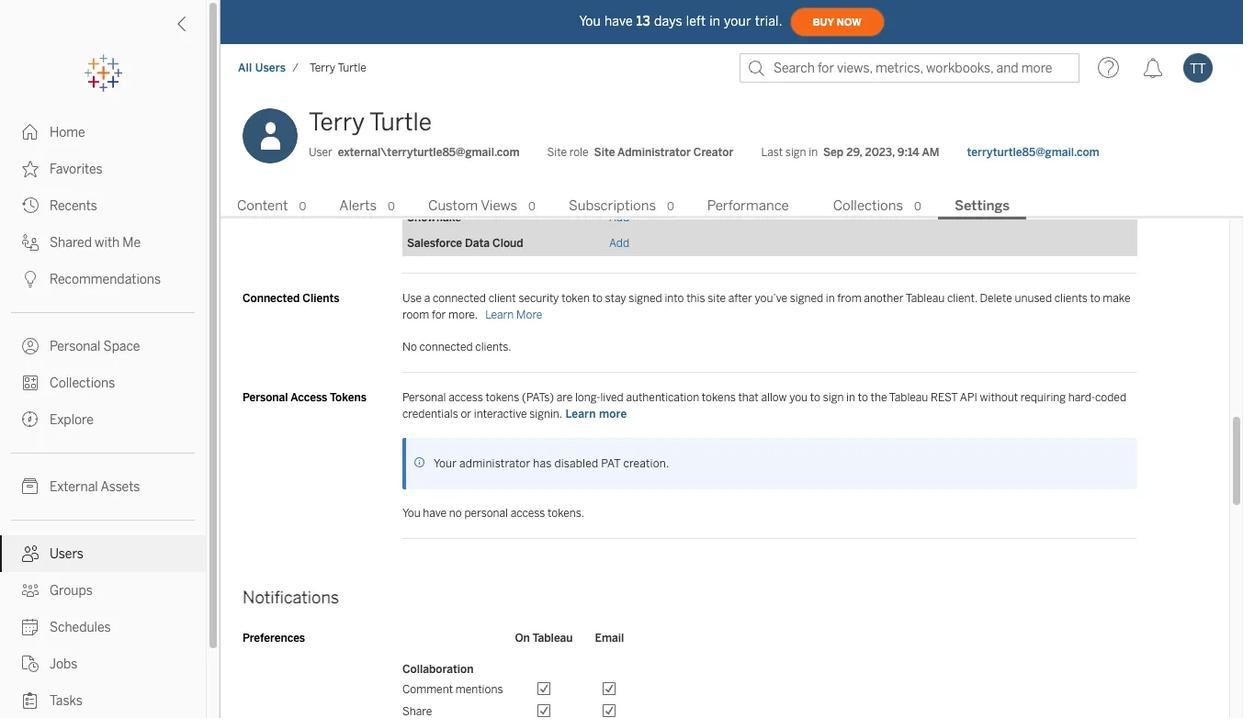 Task type: describe. For each thing, give the bounding box(es) containing it.
that
[[738, 391, 759, 404]]

schedules
[[50, 620, 111, 636]]

salesforce
[[407, 237, 462, 250]]

learn for learn more
[[485, 309, 514, 321]]

learn for learn more
[[565, 408, 596, 421]]

terryturtle85@gmail.com link
[[967, 144, 1100, 161]]

recommendations
[[50, 272, 161, 288]]

for
[[432, 309, 446, 321]]

13
[[637, 13, 650, 29]]

has
[[533, 457, 552, 470]]

0 for alerts
[[388, 200, 395, 213]]

no
[[449, 507, 462, 520]]

connected
[[243, 292, 300, 305]]

have for 13
[[604, 13, 633, 29]]

by text only_f5he34f image for recommendations
[[22, 271, 39, 288]]

add link for snowflake
[[609, 211, 629, 224]]

9:14
[[898, 146, 920, 159]]

to left stay
[[592, 292, 603, 305]]

by text only_f5he34f image for users
[[22, 546, 39, 562]]

home link
[[0, 114, 206, 151]]

are
[[556, 391, 573, 404]]

0 horizontal spatial sign
[[785, 146, 806, 159]]

main navigation. press the up and down arrow keys to access links. element
[[0, 114, 206, 719]]

mentions
[[455, 683, 503, 696]]

by text only_f5he34f image for favorites
[[22, 161, 39, 177]]

share
[[402, 705, 432, 718]]

pat
[[601, 457, 621, 470]]

to left make
[[1090, 292, 1100, 305]]

signin.
[[529, 408, 562, 421]]

learn more
[[485, 309, 542, 321]]

tasks link
[[0, 683, 206, 719]]

explore link
[[0, 402, 206, 438]]

0 for custom views
[[528, 200, 536, 213]]

personal for personal space
[[50, 339, 101, 355]]

room
[[402, 309, 429, 321]]

collections inside the "sub-spaces" tab list
[[833, 198, 903, 214]]

shared with me
[[50, 235, 141, 251]]

authentication
[[626, 391, 699, 404]]

disabled
[[554, 457, 598, 470]]

1 signed from the left
[[629, 292, 662, 305]]

comment mentions
[[402, 683, 503, 696]]

you for you have 13 days left in your trial.
[[579, 13, 601, 29]]

security
[[519, 292, 559, 305]]

site
[[708, 292, 726, 305]]

administrator
[[459, 457, 531, 470]]

users link
[[0, 536, 206, 572]]

learn more link
[[480, 309, 548, 321]]

personal for personal access tokens (pats) are long-lived authentication tokens that allow you to sign in to the tableau rest api without requiring hard-coded credentials or interactive signin.
[[402, 391, 446, 404]]

collections inside the main navigation. press the up and down arrow keys to access links. element
[[50, 376, 115, 391]]

add for snowflake
[[609, 211, 629, 224]]

to right you at the right bottom of page
[[810, 391, 820, 404]]

no connected clients.
[[402, 341, 511, 354]]

hard-
[[1068, 391, 1095, 404]]

notifications
[[243, 588, 339, 608]]

last
[[761, 146, 783, 159]]

you have no personal access tokens.
[[402, 507, 584, 520]]

by text only_f5he34f image for external assets
[[22, 479, 39, 495]]

client
[[489, 292, 516, 305]]

2 tokens from the left
[[702, 391, 736, 404]]

external
[[50, 480, 98, 495]]

by text only_f5he34f image for personal space
[[22, 338, 39, 355]]

more.
[[448, 309, 477, 321]]

add link for salesforce data cloud
[[609, 237, 629, 250]]

terry turtle main content
[[221, 0, 1243, 719]]

by text only_f5he34f image for recents
[[22, 198, 39, 214]]

by text only_f5he34f image for schedules
[[22, 619, 39, 636]]

salesforce data cloud
[[407, 237, 523, 250]]

token
[[562, 292, 590, 305]]

on
[[515, 632, 530, 645]]

am
[[922, 146, 939, 159]]

another
[[864, 292, 904, 305]]

tasks
[[50, 694, 83, 709]]

users inside "link"
[[50, 547, 84, 562]]

email
[[595, 632, 624, 645]]

sep
[[823, 146, 844, 159]]

groups
[[50, 583, 93, 599]]

no
[[402, 341, 417, 354]]

2 vertical spatial tableau
[[532, 632, 573, 645]]

explore
[[50, 413, 94, 428]]

personal space link
[[0, 328, 206, 365]]

29,
[[846, 146, 862, 159]]

this
[[687, 292, 705, 305]]

connected inside use a connected client security token to stay signed into this site after you've signed in from another tableau client. delete unused clients to make room for more.
[[433, 292, 486, 305]]

1 vertical spatial access
[[511, 507, 545, 520]]

2 signed from the left
[[790, 292, 823, 305]]

info image
[[413, 456, 426, 469]]

user
[[309, 146, 332, 159]]

use
[[402, 292, 422, 305]]

by text only_f5he34f image for shared with me
[[22, 234, 39, 251]]

2 site from the left
[[594, 146, 615, 159]]

custom
[[428, 198, 478, 214]]

trial.
[[755, 13, 782, 29]]

2023,
[[865, 146, 895, 159]]

recents
[[50, 198, 97, 214]]

rest
[[931, 391, 958, 404]]

access inside personal access tokens (pats) are long-lived authentication tokens that allow you to sign in to the tableau rest api without requiring hard-coded credentials or interactive signin.
[[449, 391, 483, 404]]

have for no
[[423, 507, 447, 520]]

sub-spaces tab list
[[221, 196, 1243, 220]]

creation.
[[623, 457, 669, 470]]

assets
[[101, 480, 140, 495]]

user external\terryturtle85@gmail.com
[[309, 146, 520, 159]]

external\terryturtle85@gmail.com
[[338, 146, 520, 159]]

by text only_f5he34f image for home
[[22, 124, 39, 141]]

connected clients
[[243, 292, 340, 305]]

0 vertical spatial turtle
[[338, 62, 366, 74]]

access
[[291, 391, 327, 404]]

client.
[[947, 292, 977, 305]]

clients
[[1055, 292, 1088, 305]]

personal
[[464, 507, 508, 520]]



Task type: locate. For each thing, give the bounding box(es) containing it.
0 horizontal spatial site
[[547, 146, 567, 159]]

access up the or
[[449, 391, 483, 404]]

3 0 from the left
[[528, 200, 536, 213]]

in left from
[[826, 292, 835, 305]]

0 vertical spatial add link
[[609, 211, 629, 224]]

terry turtle element
[[304, 62, 372, 74]]

1 0 from the left
[[299, 200, 306, 213]]

0 horizontal spatial collections
[[50, 376, 115, 391]]

more
[[599, 408, 627, 421]]

by text only_f5he34f image inside the jobs link
[[22, 656, 39, 673]]

collections link
[[0, 365, 206, 402]]

days
[[654, 13, 682, 29]]

delete
[[980, 292, 1012, 305]]

0 for content
[[299, 200, 306, 213]]

1 horizontal spatial tokens
[[702, 391, 736, 404]]

0 horizontal spatial turtle
[[338, 62, 366, 74]]

collaboration
[[402, 663, 474, 676]]

1 horizontal spatial you
[[579, 13, 601, 29]]

2 by text only_f5he34f image from the top
[[22, 161, 39, 177]]

1 vertical spatial turtle
[[369, 108, 432, 137]]

left
[[686, 13, 706, 29]]

sign
[[785, 146, 806, 159], [823, 391, 844, 404]]

buy
[[813, 16, 834, 28]]

terry turtle
[[310, 62, 366, 74], [309, 108, 432, 137]]

preferences
[[243, 632, 305, 645]]

terry up user
[[309, 108, 365, 137]]

1 vertical spatial add link
[[609, 237, 629, 250]]

creator
[[694, 146, 734, 159]]

collections up explore
[[50, 376, 115, 391]]

api
[[960, 391, 977, 404]]

external assets link
[[0, 469, 206, 505]]

1 vertical spatial terry turtle
[[309, 108, 432, 137]]

learn
[[485, 309, 514, 321], [565, 408, 596, 421]]

signed left into
[[629, 292, 662, 305]]

jobs link
[[0, 646, 206, 683]]

personal left access
[[243, 391, 288, 404]]

by text only_f5he34f image inside schedules link
[[22, 619, 39, 636]]

tableau
[[906, 292, 945, 305], [889, 391, 928, 404], [532, 632, 573, 645]]

0 horizontal spatial tokens
[[486, 391, 519, 404]]

5 by text only_f5he34f image from the top
[[22, 479, 39, 495]]

external assets
[[50, 480, 140, 495]]

4 by text only_f5he34f image from the top
[[22, 412, 39, 428]]

1 vertical spatial learn
[[565, 408, 596, 421]]

2 by text only_f5he34f image from the top
[[22, 234, 39, 251]]

0 horizontal spatial access
[[449, 391, 483, 404]]

1 horizontal spatial site
[[594, 146, 615, 159]]

by text only_f5he34f image inside the explore link
[[22, 412, 39, 428]]

6 by text only_f5he34f image from the top
[[22, 546, 39, 562]]

by text only_f5he34f image inside recommendations link
[[22, 271, 39, 288]]

5 0 from the left
[[914, 200, 921, 213]]

0 horizontal spatial users
[[50, 547, 84, 562]]

tableau right the
[[889, 391, 928, 404]]

in inside use a connected client security token to stay signed into this site after you've signed in from another tableau client. delete unused clients to make room for more.
[[826, 292, 835, 305]]

0 horizontal spatial have
[[423, 507, 447, 520]]

clients
[[303, 292, 340, 305]]

in left sep on the top right of page
[[809, 146, 818, 159]]

by text only_f5he34f image inside personal space link
[[22, 338, 39, 355]]

you
[[789, 391, 808, 404]]

sign inside personal access tokens (pats) are long-lived authentication tokens that allow you to sign in to the tableau rest api without requiring hard-coded credentials or interactive signin.
[[823, 391, 844, 404]]

by text only_f5he34f image inside 'users' "link"
[[22, 546, 39, 562]]

connected
[[433, 292, 486, 305], [419, 341, 473, 354]]

personal for personal access tokens
[[243, 391, 288, 404]]

by text only_f5he34f image left home
[[22, 124, 39, 141]]

terryturtle85@gmail.com
[[967, 146, 1100, 159]]

0 for subscriptions
[[667, 200, 674, 213]]

1 horizontal spatial personal
[[243, 391, 288, 404]]

by text only_f5he34f image for explore
[[22, 412, 39, 428]]

personal space
[[50, 339, 140, 355]]

shared
[[50, 235, 92, 251]]

sign right last
[[785, 146, 806, 159]]

tableau inside use a connected client security token to stay signed into this site after you've signed in from another tableau client. delete unused clients to make room for more.
[[906, 292, 945, 305]]

1 by text only_f5he34f image from the top
[[22, 198, 39, 214]]

content
[[237, 198, 288, 214]]

sign right you at the right bottom of page
[[823, 391, 844, 404]]

1 vertical spatial you
[[402, 507, 420, 520]]

views
[[481, 198, 517, 214]]

terry turtle inside main content
[[309, 108, 432, 137]]

0 down administrator
[[667, 200, 674, 213]]

add for salesforce data cloud
[[609, 237, 629, 250]]

add link down the site role site administrator creator
[[609, 211, 629, 224]]

recommendations link
[[0, 261, 206, 298]]

/
[[292, 62, 299, 74]]

buy now button
[[790, 7, 884, 37]]

signed right you've
[[790, 292, 823, 305]]

by text only_f5he34f image inside tasks link
[[22, 693, 39, 709]]

in inside personal access tokens (pats) are long-lived authentication tokens that allow you to sign in to the tableau rest api without requiring hard-coded credentials or interactive signin.
[[846, 391, 855, 404]]

9 by text only_f5he34f image from the top
[[22, 656, 39, 673]]

signed
[[629, 292, 662, 305], [790, 292, 823, 305]]

1 vertical spatial collections
[[50, 376, 115, 391]]

all
[[238, 62, 252, 74]]

terry turtle right /
[[310, 62, 366, 74]]

to
[[592, 292, 603, 305], [1090, 292, 1100, 305], [810, 391, 820, 404], [858, 391, 868, 404]]

by text only_f5he34f image inside groups link
[[22, 583, 39, 599]]

comment
[[402, 683, 453, 696]]

in
[[710, 13, 720, 29], [809, 146, 818, 159], [826, 292, 835, 305], [846, 391, 855, 404]]

snowflake
[[407, 211, 461, 224]]

recents link
[[0, 187, 206, 224]]

1 add link from the top
[[609, 211, 629, 224]]

0 vertical spatial you
[[579, 13, 601, 29]]

by text only_f5he34f image inside collections link
[[22, 375, 39, 391]]

shared with me link
[[0, 224, 206, 261]]

2 0 from the left
[[388, 200, 395, 213]]

all users link
[[237, 61, 287, 75]]

4 0 from the left
[[667, 200, 674, 213]]

7 by text only_f5he34f image from the top
[[22, 583, 39, 599]]

1 horizontal spatial users
[[255, 62, 286, 74]]

by text only_f5he34f image left the 'favorites'
[[22, 161, 39, 177]]

settings
[[955, 198, 1010, 214]]

you inside terry turtle main content
[[402, 507, 420, 520]]

8 by text only_f5he34f image from the top
[[22, 619, 39, 636]]

1 vertical spatial sign
[[823, 391, 844, 404]]

(pats)
[[522, 391, 554, 404]]

the
[[871, 391, 887, 404]]

turtle
[[338, 62, 366, 74], [369, 108, 432, 137]]

administrator
[[618, 146, 691, 159]]

site left role
[[547, 146, 567, 159]]

data
[[465, 237, 490, 250]]

1 add from the top
[[609, 211, 629, 224]]

to left the
[[858, 391, 868, 404]]

after
[[728, 292, 752, 305]]

by text only_f5he34f image inside home link
[[22, 124, 39, 141]]

your
[[434, 457, 457, 470]]

tableau left client.
[[906, 292, 945, 305]]

1 horizontal spatial collections
[[833, 198, 903, 214]]

collections down 2023,
[[833, 198, 903, 214]]

terry right /
[[310, 62, 336, 74]]

by text only_f5he34f image left "recommendations" on the top
[[22, 271, 39, 288]]

0 vertical spatial collections
[[833, 198, 903, 214]]

3 by text only_f5he34f image from the top
[[22, 338, 39, 355]]

add link down subscriptions
[[609, 237, 629, 250]]

access left tokens. at the left bottom of the page
[[511, 507, 545, 520]]

0 vertical spatial tableau
[[906, 292, 945, 305]]

1 horizontal spatial signed
[[790, 292, 823, 305]]

by text only_f5he34f image
[[22, 198, 39, 214], [22, 234, 39, 251], [22, 338, 39, 355], [22, 375, 39, 391], [22, 479, 39, 495], [22, 546, 39, 562], [22, 583, 39, 599], [22, 619, 39, 636], [22, 656, 39, 673], [22, 693, 39, 709]]

from
[[837, 292, 861, 305]]

1 vertical spatial terry
[[309, 108, 365, 137]]

in left the
[[846, 391, 855, 404]]

have left the no
[[423, 507, 447, 520]]

space
[[103, 339, 140, 355]]

1 site from the left
[[547, 146, 567, 159]]

learn more
[[565, 408, 627, 421]]

0 vertical spatial have
[[604, 13, 633, 29]]

add down subscriptions
[[609, 237, 629, 250]]

with
[[95, 235, 120, 251]]

tableau inside personal access tokens (pats) are long-lived authentication tokens that allow you to sign in to the tableau rest api without requiring hard-coded credentials or interactive signin.
[[889, 391, 928, 404]]

you
[[579, 13, 601, 29], [402, 507, 420, 520]]

0 vertical spatial add
[[609, 211, 629, 224]]

1 horizontal spatial access
[[511, 507, 545, 520]]

1 vertical spatial tableau
[[889, 391, 928, 404]]

now
[[837, 16, 861, 28]]

users
[[255, 62, 286, 74], [50, 547, 84, 562]]

4 by text only_f5he34f image from the top
[[22, 375, 39, 391]]

1 vertical spatial have
[[423, 507, 447, 520]]

10 by text only_f5he34f image from the top
[[22, 693, 39, 709]]

connected up the more.
[[433, 292, 486, 305]]

you've
[[755, 292, 787, 305]]

buy now
[[813, 16, 861, 28]]

0 right alerts
[[388, 200, 395, 213]]

2 horizontal spatial personal
[[402, 391, 446, 404]]

0 down 9:14 on the right
[[914, 200, 921, 213]]

use a connected client security token to stay signed into this site after you've signed in from another tableau client. delete unused clients to make room for more.
[[402, 292, 1131, 321]]

0 vertical spatial access
[[449, 391, 483, 404]]

have left the 13
[[604, 13, 633, 29]]

turtle up user external\terryturtle85@gmail.com
[[369, 108, 432, 137]]

in right left
[[710, 13, 720, 29]]

custom views
[[428, 198, 517, 214]]

access
[[449, 391, 483, 404], [511, 507, 545, 520]]

navigation panel element
[[0, 55, 206, 719]]

have inside terry turtle main content
[[423, 507, 447, 520]]

learn down "client"
[[485, 309, 514, 321]]

1 vertical spatial users
[[50, 547, 84, 562]]

you left the no
[[402, 507, 420, 520]]

personal up credentials
[[402, 391, 446, 404]]

0 horizontal spatial personal
[[50, 339, 101, 355]]

tokens left that
[[702, 391, 736, 404]]

connected down for
[[419, 341, 473, 354]]

1 horizontal spatial learn
[[565, 408, 596, 421]]

add link
[[609, 211, 629, 224], [609, 237, 629, 250]]

1 horizontal spatial turtle
[[369, 108, 432, 137]]

into
[[665, 292, 684, 305]]

personal up collections link
[[50, 339, 101, 355]]

1 by text only_f5he34f image from the top
[[22, 124, 39, 141]]

by text only_f5he34f image left explore
[[22, 412, 39, 428]]

without
[[980, 391, 1018, 404]]

site role site administrator creator
[[547, 146, 734, 159]]

0 right the views
[[528, 200, 536, 213]]

learn down long-
[[565, 408, 596, 421]]

by text only_f5he34f image inside external assets link
[[22, 479, 39, 495]]

terry inside main content
[[309, 108, 365, 137]]

0 right content
[[299, 200, 306, 213]]

unused
[[1015, 292, 1052, 305]]

credentials
[[402, 408, 458, 421]]

terry turtle up user external\terryturtle85@gmail.com
[[309, 108, 432, 137]]

you left the 13
[[579, 13, 601, 29]]

by text only_f5he34f image for jobs
[[22, 656, 39, 673]]

by text only_f5he34f image for collections
[[22, 375, 39, 391]]

personal inside personal access tokens (pats) are long-lived authentication tokens that allow you to sign in to the tableau rest api without requiring hard-coded credentials or interactive signin.
[[402, 391, 446, 404]]

tableau right on
[[532, 632, 573, 645]]

favorites link
[[0, 151, 206, 187]]

tokens up "interactive"
[[486, 391, 519, 404]]

collections
[[833, 198, 903, 214], [50, 376, 115, 391]]

tokens
[[486, 391, 519, 404], [702, 391, 736, 404]]

1 vertical spatial add
[[609, 237, 629, 250]]

personal inside the main navigation. press the up and down arrow keys to access links. element
[[50, 339, 101, 355]]

site right role
[[594, 146, 615, 159]]

add down the site role site administrator creator
[[609, 211, 629, 224]]

allow
[[761, 391, 787, 404]]

turtle inside main content
[[369, 108, 432, 137]]

jobs
[[50, 657, 77, 673]]

by text only_f5he34f image
[[22, 124, 39, 141], [22, 161, 39, 177], [22, 271, 39, 288], [22, 412, 39, 428]]

turtle right /
[[338, 62, 366, 74]]

0 horizontal spatial you
[[402, 507, 420, 520]]

by text only_f5he34f image inside favorites link
[[22, 161, 39, 177]]

long-
[[575, 391, 600, 404]]

stay
[[605, 292, 626, 305]]

1 tokens from the left
[[486, 391, 519, 404]]

by text only_f5he34f image inside recents link
[[22, 198, 39, 214]]

0 horizontal spatial signed
[[629, 292, 662, 305]]

your administrator has disabled pat creation.
[[434, 457, 669, 470]]

1 horizontal spatial have
[[604, 13, 633, 29]]

by text only_f5he34f image for groups
[[22, 583, 39, 599]]

0 vertical spatial users
[[255, 62, 286, 74]]

users up groups
[[50, 547, 84, 562]]

3 by text only_f5he34f image from the top
[[22, 271, 39, 288]]

0 vertical spatial connected
[[433, 292, 486, 305]]

by text only_f5he34f image inside shared with me link
[[22, 234, 39, 251]]

a
[[424, 292, 430, 305]]

0 vertical spatial learn
[[485, 309, 514, 321]]

you for you have no personal access tokens.
[[402, 507, 420, 520]]

0 vertical spatial sign
[[785, 146, 806, 159]]

0 horizontal spatial learn
[[485, 309, 514, 321]]

by text only_f5he34f image for tasks
[[22, 693, 39, 709]]

1 vertical spatial connected
[[419, 341, 473, 354]]

users left /
[[255, 62, 286, 74]]

make
[[1103, 292, 1131, 305]]

2 add link from the top
[[609, 237, 629, 250]]

0 vertical spatial terry
[[310, 62, 336, 74]]

0 vertical spatial terry turtle
[[310, 62, 366, 74]]

1 horizontal spatial sign
[[823, 391, 844, 404]]

0 for collections
[[914, 200, 921, 213]]

tokens.
[[548, 507, 584, 520]]

2 add from the top
[[609, 237, 629, 250]]

home
[[50, 125, 85, 141]]



Task type: vqa. For each thing, say whether or not it's contained in the screenshot.
there is no content scheduled for an extract refresh. main content
no



